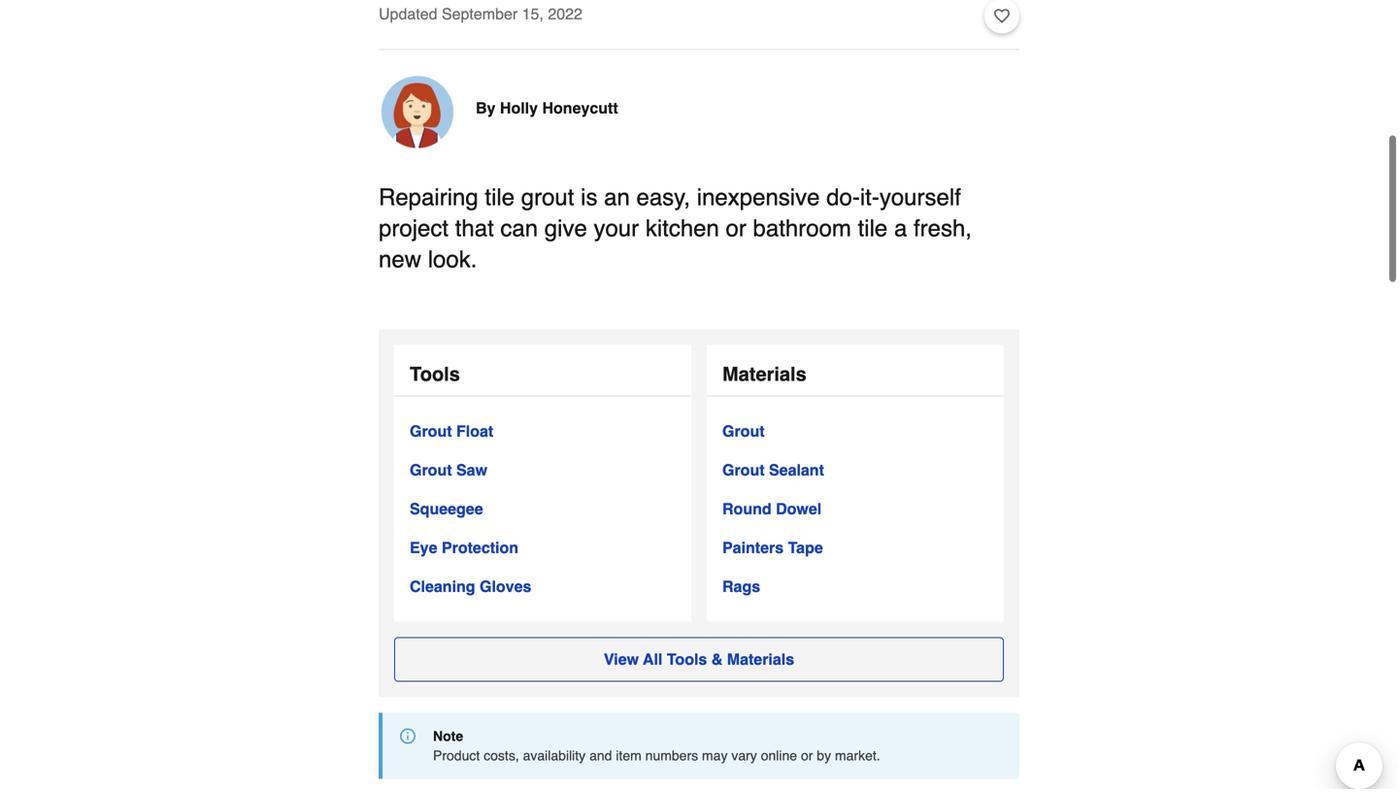 Task type: describe. For each thing, give the bounding box(es) containing it.
and
[[590, 748, 612, 764]]

or inside note product costs, availability and item numbers may vary online or by market.
[[801, 748, 813, 764]]

grout saw
[[410, 461, 488, 479]]

saw
[[456, 461, 488, 479]]

new
[[379, 246, 422, 273]]

round
[[723, 500, 772, 518]]

grout for grout
[[723, 422, 765, 440]]

note product costs, availability and item numbers may vary online or by market.
[[433, 729, 881, 764]]

1 vertical spatial tools
[[667, 650, 707, 668]]

updated
[[379, 5, 438, 23]]

grout float link
[[410, 420, 494, 443]]

that
[[455, 215, 494, 242]]

item
[[616, 748, 642, 764]]

fresh,
[[914, 215, 972, 242]]

repairing tile grout is an easy, inexpensive do-it-yourself project that can give your kitchen or bathroom tile a fresh, new look.
[[379, 184, 972, 273]]

2022
[[548, 5, 583, 23]]

0 vertical spatial materials
[[723, 363, 807, 385]]

0 horizontal spatial tools
[[410, 363, 460, 385]]

view
[[604, 650, 639, 668]]

grout for grout saw
[[410, 461, 452, 479]]

can
[[501, 215, 538, 242]]

note
[[433, 729, 463, 744]]

round dowel link
[[723, 498, 822, 521]]

by
[[817, 748, 831, 764]]

easy,
[[637, 184, 691, 211]]

&
[[712, 650, 723, 668]]

holly honeycutt image
[[379, 73, 456, 151]]

all
[[643, 650, 663, 668]]

by
[[476, 99, 496, 117]]

grout for grout float
[[410, 422, 452, 440]]

float
[[456, 422, 494, 440]]

eye protection link
[[410, 536, 519, 560]]

vary
[[732, 748, 757, 764]]

or inside repairing tile grout is an easy, inexpensive do-it-yourself project that can give your kitchen or bathroom tile a fresh, new look.
[[726, 215, 747, 242]]

gloves
[[480, 578, 532, 596]]

1 horizontal spatial tile
[[858, 215, 888, 242]]

market.
[[835, 748, 881, 764]]

painters
[[723, 539, 784, 557]]

squeegee
[[410, 500, 483, 518]]

product
[[433, 748, 480, 764]]

15,
[[522, 5, 544, 23]]

tape
[[788, 539, 823, 557]]

holly
[[500, 99, 538, 117]]

grout for grout sealant
[[723, 461, 765, 479]]



Task type: locate. For each thing, give the bounding box(es) containing it.
september
[[442, 5, 518, 23]]

grout sealant link
[[723, 459, 824, 482]]

tile up can
[[485, 184, 515, 211]]

grout
[[521, 184, 574, 211]]

cleaning
[[410, 578, 475, 596]]

0 vertical spatial tile
[[485, 184, 515, 211]]

do-
[[827, 184, 860, 211]]

heart outline image
[[995, 5, 1010, 26]]

grout saw link
[[410, 459, 488, 482]]

squeegee link
[[410, 498, 483, 521]]

tools up the grout float
[[410, 363, 460, 385]]

grout up grout sealant
[[723, 422, 765, 440]]

grout link
[[723, 420, 765, 443]]

numbers
[[646, 748, 698, 764]]

materials right &
[[727, 650, 795, 668]]

1 horizontal spatial tools
[[667, 650, 707, 668]]

0 horizontal spatial tile
[[485, 184, 515, 211]]

look.
[[428, 246, 477, 273]]

eye protection
[[410, 539, 519, 557]]

project
[[379, 215, 449, 242]]

painters tape
[[723, 539, 823, 557]]

honeycutt
[[542, 99, 618, 117]]

updated september 15, 2022
[[379, 5, 583, 23]]

grout down grout link
[[723, 461, 765, 479]]

1 horizontal spatial or
[[801, 748, 813, 764]]

1 vertical spatial tile
[[858, 215, 888, 242]]

painters tape link
[[723, 536, 823, 560]]

grout sealant
[[723, 461, 824, 479]]

sealant
[[769, 461, 824, 479]]

tools
[[410, 363, 460, 385], [667, 650, 707, 668]]

grout
[[410, 422, 452, 440], [723, 422, 765, 440], [410, 461, 452, 479], [723, 461, 765, 479]]

protection
[[442, 539, 519, 557]]

it-
[[860, 184, 880, 211]]

cleaning gloves link
[[410, 575, 532, 599]]

round dowel
[[723, 500, 822, 518]]

or left by
[[801, 748, 813, 764]]

bathroom
[[753, 215, 852, 242]]

dowel
[[776, 500, 822, 518]]

may
[[702, 748, 728, 764]]

grout left saw
[[410, 461, 452, 479]]

1 vertical spatial or
[[801, 748, 813, 764]]

tools left &
[[667, 650, 707, 668]]

inexpensive
[[697, 184, 820, 211]]

online
[[761, 748, 797, 764]]

grout float
[[410, 422, 494, 440]]

availability
[[523, 748, 586, 764]]

view all tools & materials
[[604, 650, 795, 668]]

kitchen
[[646, 215, 720, 242]]

0 horizontal spatial or
[[726, 215, 747, 242]]

materials up grout link
[[723, 363, 807, 385]]

rags
[[723, 578, 761, 596]]

tile
[[485, 184, 515, 211], [858, 215, 888, 242]]

repairing
[[379, 184, 479, 211]]

a
[[894, 215, 907, 242]]

or
[[726, 215, 747, 242], [801, 748, 813, 764]]

costs,
[[484, 748, 519, 764]]

0 vertical spatial tools
[[410, 363, 460, 385]]

is
[[581, 184, 598, 211]]

yourself
[[880, 184, 961, 211]]

or down the inexpensive on the top
[[726, 215, 747, 242]]

1 vertical spatial materials
[[727, 650, 795, 668]]

cleaning gloves
[[410, 578, 532, 596]]

grout up grout saw
[[410, 422, 452, 440]]

an
[[604, 184, 630, 211]]

give
[[545, 215, 587, 242]]

your
[[594, 215, 639, 242]]

by holly honeycutt
[[476, 99, 618, 117]]

tile left 'a' at the top of the page
[[858, 215, 888, 242]]

rags link
[[723, 575, 761, 599]]

eye
[[410, 539, 438, 557]]

materials
[[723, 363, 807, 385], [727, 650, 795, 668]]

0 vertical spatial or
[[726, 215, 747, 242]]

info image
[[400, 729, 416, 744]]



Task type: vqa. For each thing, say whether or not it's contained in the screenshot.
Product Expertise
no



